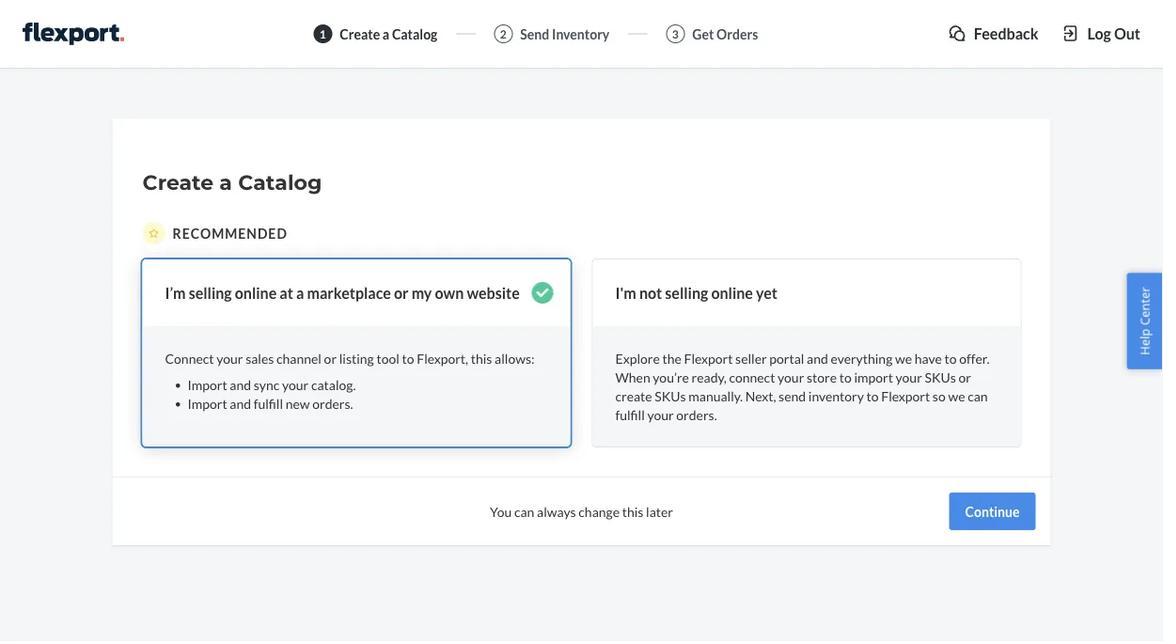 Task type: vqa. For each thing, say whether or not it's contained in the screenshot.
Ecommerce Orders link
no



Task type: describe. For each thing, give the bounding box(es) containing it.
send
[[520, 26, 549, 42]]

1
[[320, 27, 326, 40]]

to right have
[[945, 350, 957, 366]]

can inside explore the flexport seller portal and everything we have to offer. when you're ready, connect your store to import your skus or create skus manually. next, send inventory to flexport so we can fulfill your orders.
[[968, 388, 988, 404]]

allows:
[[495, 350, 535, 366]]

2 online from the left
[[711, 284, 753, 302]]

you're
[[653, 369, 689, 385]]

orders
[[717, 26, 758, 42]]

own
[[435, 284, 464, 302]]

change
[[579, 503, 620, 519]]

inventory
[[552, 26, 610, 42]]

log out
[[1087, 24, 1141, 42]]

help center button
[[1127, 273, 1163, 369]]

your up send
[[778, 369, 804, 385]]

center
[[1136, 287, 1153, 325]]

inventory
[[809, 388, 864, 404]]

0 vertical spatial flexport
[[684, 350, 733, 366]]

i'm selling online at a marketplace or my own website
[[165, 284, 520, 302]]

1 vertical spatial or
[[324, 350, 337, 366]]

fulfill inside import and sync your catalog. import and fulfill new orders.
[[254, 395, 283, 411]]

not
[[639, 284, 662, 302]]

to up inventory
[[839, 369, 852, 385]]

send inventory
[[520, 26, 610, 42]]

log
[[1087, 24, 1111, 42]]

0 vertical spatial or
[[394, 284, 409, 302]]

you
[[490, 503, 512, 519]]

your inside import and sync your catalog. import and fulfill new orders.
[[282, 376, 309, 392]]

connect
[[165, 350, 214, 366]]

0 vertical spatial a
[[383, 26, 389, 42]]

everything
[[831, 350, 893, 366]]

listing
[[339, 350, 374, 366]]

connect
[[729, 369, 775, 385]]

the
[[662, 350, 682, 366]]

2 import from the top
[[188, 395, 227, 411]]

when
[[615, 369, 650, 385]]

i'm not selling online yet
[[615, 284, 778, 302]]

offer.
[[959, 350, 990, 366]]

you can always change this later
[[490, 503, 673, 519]]

seller
[[735, 350, 767, 366]]

import and sync your catalog. import and fulfill new orders.
[[188, 376, 356, 411]]

website
[[467, 284, 520, 302]]

0 horizontal spatial skus
[[655, 388, 686, 404]]

so
[[933, 388, 946, 404]]

continue link
[[949, 493, 1036, 530]]

out
[[1114, 24, 1141, 42]]

your down create
[[647, 407, 674, 423]]

1 online from the left
[[235, 284, 277, 302]]

help center
[[1136, 287, 1153, 355]]

sales
[[246, 350, 274, 366]]

0 horizontal spatial this
[[471, 350, 492, 366]]

1 vertical spatial catalog
[[238, 170, 322, 195]]

fulfill inside explore the flexport seller portal and everything we have to offer. when you're ready, connect your store to import your skus or create skus manually. next, send inventory to flexport so we can fulfill your orders.
[[615, 407, 645, 423]]

later
[[646, 503, 673, 519]]

2 vertical spatial and
[[230, 395, 251, 411]]

always
[[537, 503, 576, 519]]

explore
[[615, 350, 660, 366]]

recommended
[[173, 225, 288, 241]]

log out button
[[1061, 23, 1141, 44]]

1 vertical spatial create a catalog
[[142, 170, 322, 195]]



Task type: locate. For each thing, give the bounding box(es) containing it.
orders. down manually.
[[676, 407, 717, 423]]

create
[[615, 388, 652, 404]]

a
[[383, 26, 389, 42], [219, 170, 232, 195], [296, 284, 304, 302]]

get
[[692, 26, 714, 42]]

at
[[280, 284, 293, 302]]

or inside explore the flexport seller portal and everything we have to offer. when you're ready, connect your store to import your skus or create skus manually. next, send inventory to flexport so we can fulfill your orders.
[[959, 369, 971, 385]]

can
[[968, 388, 988, 404], [514, 503, 534, 519]]

1 vertical spatial skus
[[655, 388, 686, 404]]

catalog
[[392, 26, 438, 42], [238, 170, 322, 195]]

or down offer.
[[959, 369, 971, 385]]

tool
[[377, 350, 399, 366]]

1 horizontal spatial can
[[968, 388, 988, 404]]

create a catalog up recommended
[[142, 170, 322, 195]]

flexport up "ready,"
[[684, 350, 733, 366]]

0 vertical spatial this
[[471, 350, 492, 366]]

send
[[779, 388, 806, 404]]

skus
[[925, 369, 956, 385], [655, 388, 686, 404]]

a right 1
[[383, 26, 389, 42]]

online
[[235, 284, 277, 302], [711, 284, 753, 302]]

new
[[286, 395, 310, 411]]

catalog left 2
[[392, 26, 438, 42]]

0 horizontal spatial create a catalog
[[142, 170, 322, 195]]

continue
[[965, 503, 1020, 519]]

1 vertical spatial can
[[514, 503, 534, 519]]

help
[[1136, 329, 1153, 355]]

1 horizontal spatial a
[[296, 284, 304, 302]]

next,
[[745, 388, 776, 404]]

flexport,
[[417, 350, 468, 366]]

feedback link
[[948, 23, 1039, 44]]

0 horizontal spatial fulfill
[[254, 395, 283, 411]]

1 horizontal spatial catalog
[[392, 26, 438, 42]]

we left have
[[895, 350, 912, 366]]

catalog up recommended
[[238, 170, 322, 195]]

1 selling from the left
[[189, 284, 232, 302]]

1 horizontal spatial we
[[948, 388, 965, 404]]

your left sales
[[216, 350, 243, 366]]

0 horizontal spatial a
[[219, 170, 232, 195]]

portal
[[770, 350, 804, 366]]

0 vertical spatial create a catalog
[[340, 26, 438, 42]]

0 vertical spatial we
[[895, 350, 912, 366]]

0 vertical spatial skus
[[925, 369, 956, 385]]

can down offer.
[[968, 388, 988, 404]]

1 horizontal spatial or
[[394, 284, 409, 302]]

to down import
[[867, 388, 879, 404]]

and up store
[[807, 350, 828, 366]]

fulfill
[[254, 395, 283, 411], [615, 407, 645, 423]]

have
[[915, 350, 942, 366]]

2 selling from the left
[[665, 284, 708, 302]]

marketplace
[[307, 284, 391, 302]]

orders. inside import and sync your catalog. import and fulfill new orders.
[[312, 395, 353, 411]]

0 horizontal spatial create
[[142, 170, 214, 195]]

0 horizontal spatial selling
[[189, 284, 232, 302]]

2 vertical spatial a
[[296, 284, 304, 302]]

import
[[854, 369, 893, 385]]

0 horizontal spatial online
[[235, 284, 277, 302]]

can right you
[[514, 503, 534, 519]]

a up recommended
[[219, 170, 232, 195]]

online left at
[[235, 284, 277, 302]]

2 horizontal spatial or
[[959, 369, 971, 385]]

we right so
[[948, 388, 965, 404]]

skus down "you're" on the bottom right of page
[[655, 388, 686, 404]]

and inside explore the flexport seller portal and everything we have to offer. when you're ready, connect your store to import your skus or create skus manually. next, send inventory to flexport so we can fulfill your orders.
[[807, 350, 828, 366]]

manually.
[[689, 388, 743, 404]]

explore the flexport seller portal and everything we have to offer. when you're ready, connect your store to import your skus or create skus manually. next, send inventory to flexport so we can fulfill your orders.
[[615, 350, 990, 423]]

and
[[807, 350, 828, 366], [230, 376, 251, 392], [230, 395, 251, 411]]

0 vertical spatial catalog
[[392, 26, 438, 42]]

your down have
[[896, 369, 922, 385]]

orders. down catalog.
[[312, 395, 353, 411]]

fulfill down sync
[[254, 395, 283, 411]]

1 vertical spatial import
[[188, 395, 227, 411]]

import
[[188, 376, 227, 392], [188, 395, 227, 411]]

3
[[672, 27, 679, 40]]

create
[[340, 26, 380, 42], [142, 170, 214, 195]]

selling right not
[[665, 284, 708, 302]]

flexport left so
[[881, 388, 930, 404]]

1 vertical spatial this
[[622, 503, 644, 519]]

selling
[[189, 284, 232, 302], [665, 284, 708, 302]]

check image
[[532, 282, 553, 304]]

online left yet
[[711, 284, 753, 302]]

0 horizontal spatial or
[[324, 350, 337, 366]]

create up recommended
[[142, 170, 214, 195]]

fulfill down create
[[615, 407, 645, 423]]

1 horizontal spatial selling
[[665, 284, 708, 302]]

0 vertical spatial create
[[340, 26, 380, 42]]

to
[[402, 350, 414, 366], [945, 350, 957, 366], [839, 369, 852, 385], [867, 388, 879, 404]]

0 horizontal spatial can
[[514, 503, 534, 519]]

0 vertical spatial can
[[968, 388, 988, 404]]

feedback
[[974, 24, 1039, 42]]

this left the later
[[622, 503, 644, 519]]

1 horizontal spatial create a catalog
[[340, 26, 438, 42]]

0 horizontal spatial we
[[895, 350, 912, 366]]

1 vertical spatial we
[[948, 388, 965, 404]]

or left my
[[394, 284, 409, 302]]

1 vertical spatial create
[[142, 170, 214, 195]]

create a catalog
[[340, 26, 438, 42], [142, 170, 322, 195]]

1 vertical spatial flexport
[[881, 388, 930, 404]]

i'm
[[615, 284, 636, 302]]

2 horizontal spatial a
[[383, 26, 389, 42]]

i'm
[[165, 284, 186, 302]]

this
[[471, 350, 492, 366], [622, 503, 644, 519]]

channel
[[276, 350, 322, 366]]

flexport logo image
[[23, 23, 124, 45]]

or left listing
[[324, 350, 337, 366]]

0 horizontal spatial catalog
[[238, 170, 322, 195]]

1 horizontal spatial flexport
[[881, 388, 930, 404]]

a right at
[[296, 284, 304, 302]]

continue button
[[949, 493, 1036, 530]]

1 horizontal spatial skus
[[925, 369, 956, 385]]

0 vertical spatial and
[[807, 350, 828, 366]]

1 import from the top
[[188, 376, 227, 392]]

we
[[895, 350, 912, 366], [948, 388, 965, 404]]

0 horizontal spatial orders.
[[312, 395, 353, 411]]

skus up so
[[925, 369, 956, 385]]

your
[[216, 350, 243, 366], [778, 369, 804, 385], [896, 369, 922, 385], [282, 376, 309, 392], [647, 407, 674, 423]]

1 vertical spatial a
[[219, 170, 232, 195]]

this left the allows:
[[471, 350, 492, 366]]

selling right i'm
[[189, 284, 232, 302]]

your up new
[[282, 376, 309, 392]]

orders. inside explore the flexport seller portal and everything we have to offer. when you're ready, connect your store to import your skus or create skus manually. next, send inventory to flexport so we can fulfill your orders.
[[676, 407, 717, 423]]

get orders
[[692, 26, 758, 42]]

yet
[[756, 284, 778, 302]]

and down sales
[[230, 395, 251, 411]]

1 horizontal spatial online
[[711, 284, 753, 302]]

2
[[500, 27, 507, 40]]

1 horizontal spatial fulfill
[[615, 407, 645, 423]]

1 horizontal spatial orders.
[[676, 407, 717, 423]]

sync
[[254, 376, 280, 392]]

0 horizontal spatial flexport
[[684, 350, 733, 366]]

1 vertical spatial and
[[230, 376, 251, 392]]

connect your sales channel or listing tool to flexport, this allows:
[[165, 350, 535, 366]]

1 horizontal spatial this
[[622, 503, 644, 519]]

orders.
[[312, 395, 353, 411], [676, 407, 717, 423]]

create a catalog right 1
[[340, 26, 438, 42]]

2 vertical spatial or
[[959, 369, 971, 385]]

create right 1
[[340, 26, 380, 42]]

or
[[394, 284, 409, 302], [324, 350, 337, 366], [959, 369, 971, 385]]

ready,
[[692, 369, 727, 385]]

1 horizontal spatial create
[[340, 26, 380, 42]]

0 vertical spatial import
[[188, 376, 227, 392]]

my
[[412, 284, 432, 302]]

store
[[807, 369, 837, 385]]

catalog.
[[311, 376, 356, 392]]

to right the tool
[[402, 350, 414, 366]]

flexport
[[684, 350, 733, 366], [881, 388, 930, 404]]

and left sync
[[230, 376, 251, 392]]



